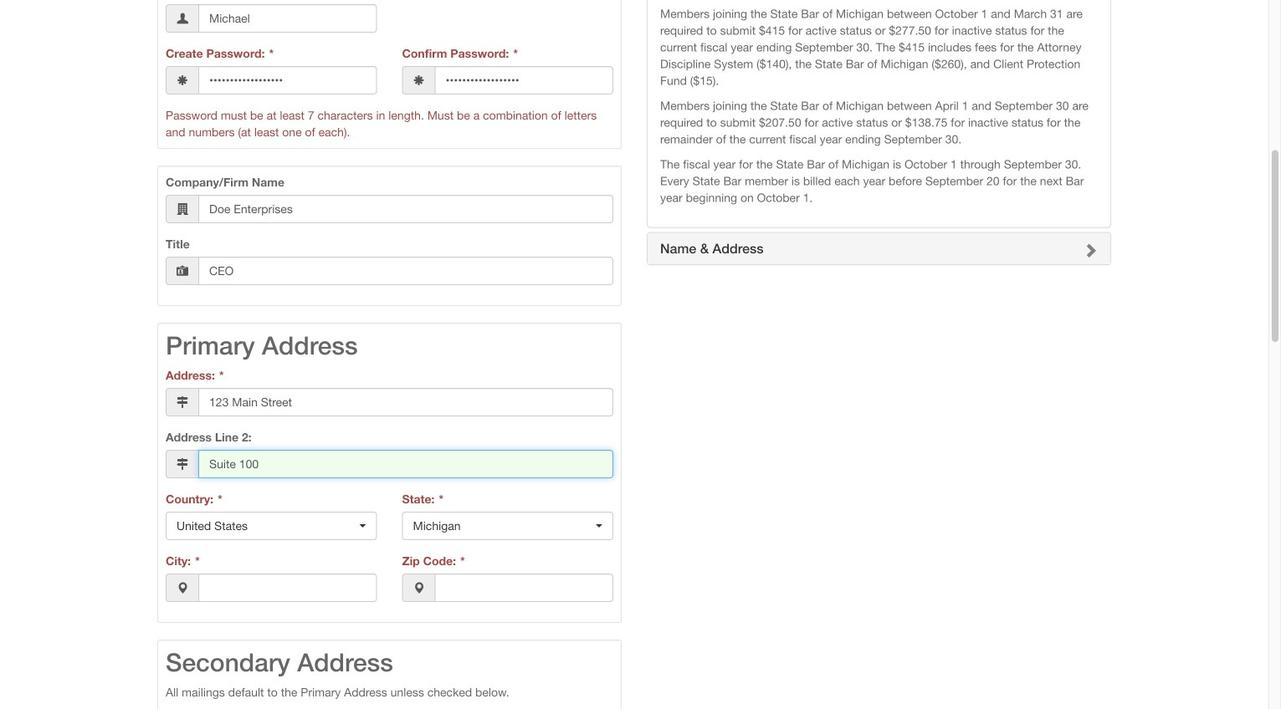 Task type: describe. For each thing, give the bounding box(es) containing it.
1 map marker image from the left
[[177, 583, 188, 594]]

map signs image
[[177, 397, 188, 408]]

confirm password... password field
[[435, 66, 613, 95]]

2 map marker image from the left
[[413, 583, 425, 594]]



Task type: locate. For each thing, give the bounding box(es) containing it.
map marker image
[[177, 583, 188, 594], [413, 583, 425, 594]]

1 horizontal spatial map marker image
[[413, 583, 425, 594]]

None text field
[[198, 257, 613, 285], [198, 388, 613, 417], [198, 450, 613, 479], [198, 574, 377, 603], [435, 574, 613, 603], [198, 257, 613, 285], [198, 388, 613, 417], [198, 450, 613, 479], [198, 574, 377, 603], [435, 574, 613, 603]]

0 horizontal spatial map marker image
[[177, 583, 188, 594]]

None text field
[[198, 4, 377, 33], [198, 195, 613, 223], [198, 4, 377, 33], [198, 195, 613, 223]]

password... password field
[[198, 66, 377, 95]]

map signs image
[[177, 459, 188, 470]]



Task type: vqa. For each thing, say whether or not it's contained in the screenshot.
Enter email address text field at the left of the page
no



